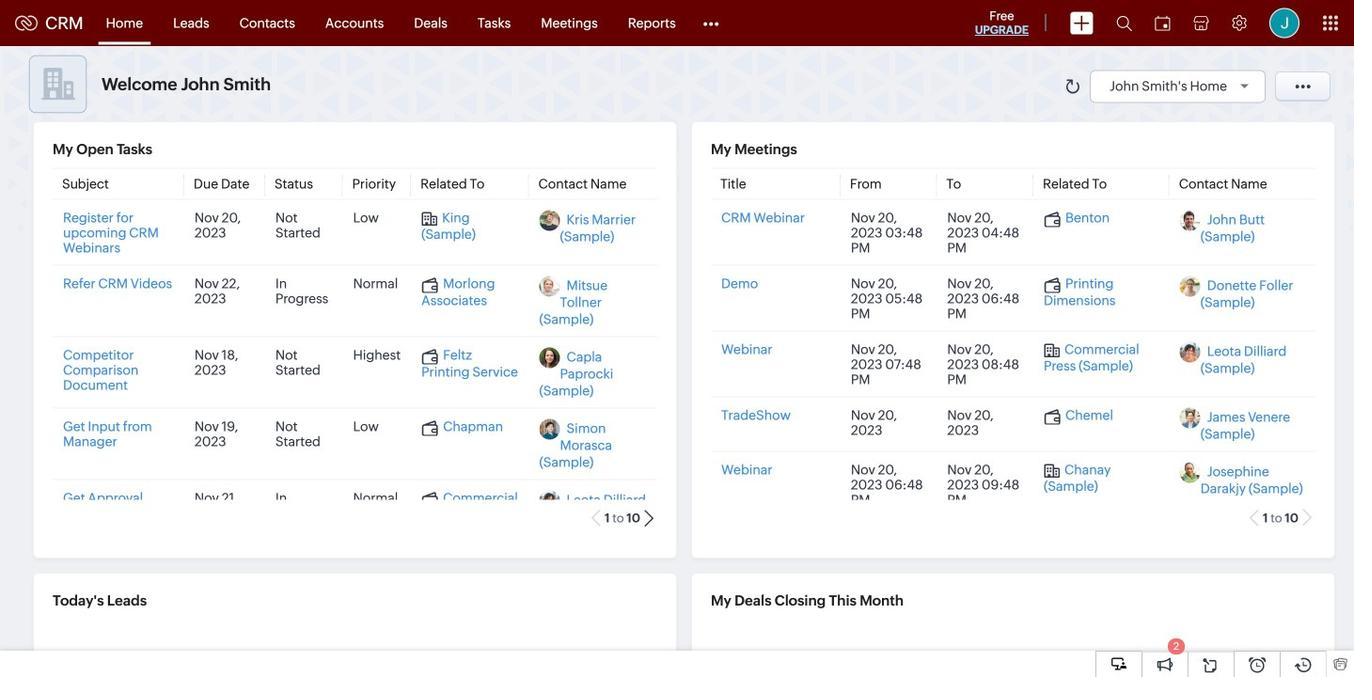 Task type: describe. For each thing, give the bounding box(es) containing it.
create menu image
[[1070, 12, 1094, 34]]

Other Modules field
[[691, 8, 731, 38]]

create menu element
[[1059, 0, 1105, 46]]

profile element
[[1258, 0, 1311, 46]]

profile image
[[1269, 8, 1300, 38]]



Task type: vqa. For each thing, say whether or not it's contained in the screenshot.
kayleigh-lace@noemail.com link
no



Task type: locate. For each thing, give the bounding box(es) containing it.
search element
[[1105, 0, 1143, 46]]

calendar image
[[1155, 16, 1171, 31]]

logo image
[[15, 16, 38, 31]]

search image
[[1116, 15, 1132, 31]]



